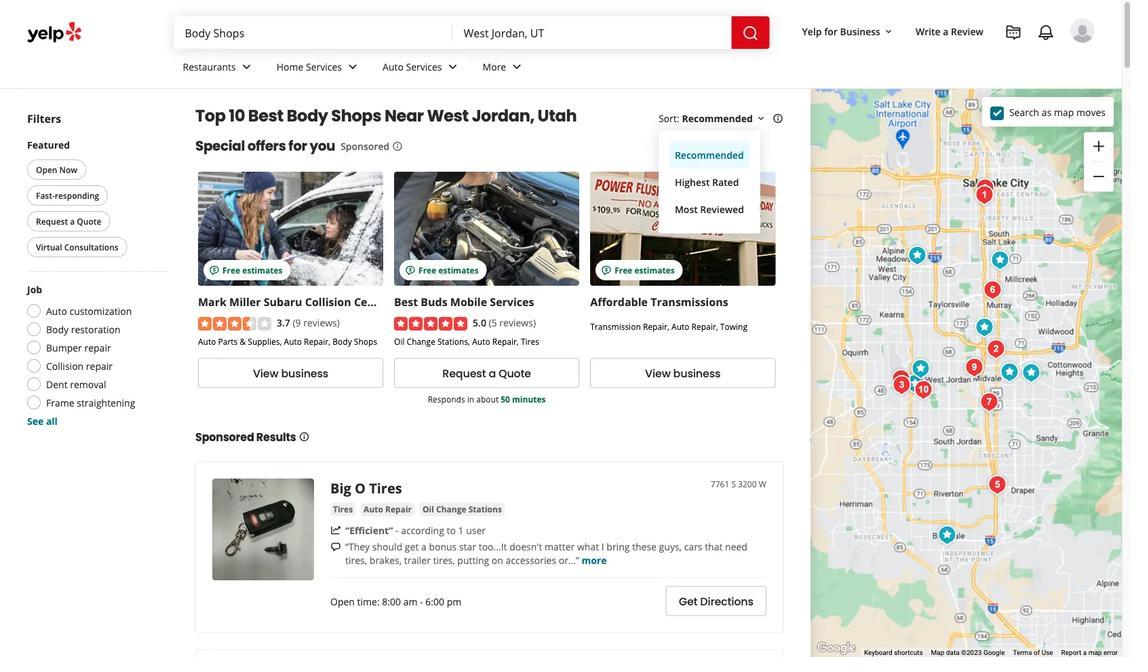 Task type: locate. For each thing, give the bounding box(es) containing it.
0 vertical spatial 16 chevron down v2 image
[[884, 26, 895, 37]]

tires, down bonus
[[433, 554, 455, 567]]

reviewed
[[701, 203, 745, 216]]

repair
[[386, 504, 412, 515]]

3.7 (9 reviews)
[[277, 316, 340, 329]]

gerardo's auto body & paint image
[[889, 372, 916, 399]]

auto repair
[[364, 504, 412, 515]]

1 horizontal spatial view
[[646, 365, 671, 381]]

bring
[[607, 540, 630, 553]]

1 horizontal spatial view business
[[646, 365, 721, 381]]

1 free estimates link from the left
[[198, 172, 384, 286]]

24 chevron down v2 image inside home services link
[[345, 59, 361, 75]]

zoom out image
[[1092, 168, 1108, 185]]

0 vertical spatial tires
[[521, 336, 540, 347]]

business down transmission repair, auto repair, towing
[[674, 365, 721, 381]]

oil inside button
[[423, 504, 434, 515]]

open inside button
[[36, 164, 57, 175]]

recommended up recommended button
[[683, 112, 753, 125]]

1 vertical spatial shops
[[354, 336, 377, 347]]

estimates up best buds mobile services link at the top of page
[[439, 264, 479, 276]]

sort:
[[659, 112, 680, 125]]

view business down "auto parts & supplies, auto repair, body shops"
[[253, 365, 329, 381]]

group
[[1085, 132, 1115, 192]]

business
[[281, 365, 329, 381], [674, 365, 721, 381]]

virtual
[[36, 241, 62, 253]]

- right am
[[420, 595, 423, 608]]

quote up 50
[[499, 365, 532, 381]]

report a map error link
[[1062, 649, 1119, 657]]

data
[[947, 649, 960, 657]]

enginuity automotive service image
[[972, 314, 999, 341]]

free estimates
[[223, 264, 283, 276], [419, 264, 479, 276], [615, 264, 675, 276]]

0 vertical spatial 16 info v2 image
[[392, 141, 403, 152]]

0 horizontal spatial 16 info v2 image
[[299, 431, 310, 442]]

auto up "top 10 best body shops near west jordan, utah"
[[383, 60, 404, 73]]

1 horizontal spatial services
[[406, 60, 442, 73]]

1 horizontal spatial 16 chevron down v2 image
[[884, 26, 895, 37]]

request a quote
[[36, 216, 101, 227], [443, 365, 532, 381]]

body up you
[[287, 105, 328, 127]]

0 horizontal spatial free
[[223, 264, 240, 276]]

quote up the consultations
[[77, 216, 101, 227]]

2 horizontal spatial estimates
[[635, 264, 675, 276]]

estimates up miller
[[243, 264, 283, 276]]

sponsored left results
[[196, 429, 254, 445]]

change up to
[[436, 504, 467, 515]]

repair down restoration
[[84, 341, 111, 354]]

16 free estimates v2 image up mark
[[209, 265, 220, 276]]

"they
[[346, 540, 370, 553]]

w
[[759, 479, 767, 490]]

best buds mobile services link
[[394, 295, 535, 309]]

free estimates up affordable transmissions
[[615, 264, 675, 276]]

1 horizontal spatial free estimates link
[[394, 172, 580, 286]]

Find text field
[[185, 25, 442, 40]]

1 horizontal spatial business
[[674, 365, 721, 381]]

0 horizontal spatial 24 chevron down v2 image
[[239, 59, 255, 75]]

estimates
[[243, 264, 283, 276], [439, 264, 479, 276], [635, 264, 675, 276]]

Near text field
[[464, 25, 721, 40]]

1 vertical spatial request a quote button
[[394, 358, 580, 388]]

repair,
[[643, 321, 670, 332], [692, 321, 719, 332], [304, 336, 331, 347], [493, 336, 519, 347]]

collision
[[305, 295, 351, 309], [46, 359, 84, 372]]

yelp
[[803, 25, 822, 38]]

chris body & paint image
[[983, 336, 1010, 363]]

shops down center on the top of page
[[354, 336, 377, 347]]

16 speech v2 image
[[331, 542, 341, 553]]

a right the get
[[422, 540, 427, 553]]

repair up removal
[[86, 359, 113, 372]]

- up should
[[396, 524, 399, 537]]

0 vertical spatial request a quote
[[36, 216, 101, 227]]

3 free estimates from the left
[[615, 264, 675, 276]]

a down the fast-responding button
[[70, 216, 75, 227]]

1 vertical spatial repair
[[86, 359, 113, 372]]

1 vertical spatial recommended
[[675, 148, 744, 161]]

2 vertical spatial tires
[[333, 504, 353, 515]]

open now button
[[27, 160, 86, 180]]

request a quote button up responds in about 50 minutes
[[394, 358, 580, 388]]

repair for collision repair
[[86, 359, 113, 372]]

0 vertical spatial change
[[407, 336, 436, 347]]

1 vertical spatial quote
[[499, 365, 532, 381]]

24 chevron down v2 image right restaurants
[[239, 59, 255, 75]]

&
[[240, 336, 246, 347]]

restaurants
[[183, 60, 236, 73]]

body up bumper
[[46, 323, 69, 336]]

1 vertical spatial 16 chevron down v2 image
[[756, 113, 767, 124]]

16 info v2 image right results
[[299, 431, 310, 442]]

24 chevron down v2 image inside auto services "link"
[[445, 59, 461, 75]]

request a quote down the fast-responding button
[[36, 216, 101, 227]]

0 vertical spatial quote
[[77, 216, 101, 227]]

you
[[310, 136, 335, 155]]

what
[[578, 540, 600, 553]]

home services
[[277, 60, 342, 73]]

0 vertical spatial request a quote button
[[27, 211, 110, 231]]

request up virtual on the top left of the page
[[36, 216, 68, 227]]

map
[[1055, 106, 1075, 119], [1089, 649, 1103, 657]]

subaru
[[264, 295, 302, 309]]

24 chevron down v2 image inside restaurants link
[[239, 59, 255, 75]]

2 free estimates from the left
[[419, 264, 479, 276]]

free
[[223, 264, 240, 276], [419, 264, 437, 276], [615, 264, 633, 276]]

collision inside option group
[[46, 359, 84, 372]]

16 info v2 image
[[392, 141, 403, 152], [299, 431, 310, 442]]

oil up "according"
[[423, 504, 434, 515]]

-
[[396, 524, 399, 537], [420, 595, 423, 608]]

higgins body and paint image
[[888, 366, 915, 393]]

jordan,
[[472, 105, 535, 127]]

tires down big
[[333, 504, 353, 515]]

free up buds
[[419, 264, 437, 276]]

business down "auto parts & supplies, auto repair, body shops"
[[281, 365, 329, 381]]

2 free estimates link from the left
[[394, 172, 580, 286]]

0 horizontal spatial oil
[[394, 336, 405, 347]]

0 horizontal spatial map
[[1055, 106, 1075, 119]]

3.7
[[277, 316, 290, 329]]

None search field
[[174, 16, 773, 49]]

change for stations,
[[407, 336, 436, 347]]

towing
[[721, 321, 748, 332]]

tires down 5.0 (5 reviews) at the left of the page
[[521, 336, 540, 347]]

search image
[[743, 25, 759, 41]]

1 horizontal spatial 24 chevron down v2 image
[[345, 59, 361, 75]]

0 horizontal spatial change
[[407, 336, 436, 347]]

2 none field from the left
[[464, 25, 721, 40]]

©2023
[[962, 649, 983, 657]]

best left buds
[[394, 295, 418, 309]]

16 chevron down v2 image left 16 info v2 icon
[[756, 113, 767, 124]]

map right as
[[1055, 106, 1075, 119]]

2 horizontal spatial 24 chevron down v2 image
[[445, 59, 461, 75]]

1 horizontal spatial oil
[[423, 504, 434, 515]]

1 vertical spatial request a quote
[[443, 365, 532, 381]]

0 horizontal spatial free estimates
[[223, 264, 283, 276]]

best right 10
[[248, 105, 284, 127]]

1 horizontal spatial 16 info v2 image
[[392, 141, 403, 152]]

0 vertical spatial for
[[825, 25, 838, 38]]

recommended for recommended button
[[675, 148, 744, 161]]

yelp for business
[[803, 25, 881, 38]]

google image
[[814, 639, 859, 657]]

16 chevron down v2 image inside 'yelp for business' button
[[884, 26, 895, 37]]

cars
[[685, 540, 703, 553]]

16 trending v2 image
[[331, 525, 341, 536]]

1 horizontal spatial request a quote
[[443, 365, 532, 381]]

zoom in image
[[1092, 138, 1108, 154]]

get
[[679, 594, 698, 609]]

tires up "auto repair"
[[369, 479, 402, 497]]

2 reviews) from the left
[[500, 316, 536, 329]]

0 horizontal spatial view business link
[[198, 358, 384, 388]]

16 free estimates v2 image for mark
[[209, 265, 220, 276]]

1 business from the left
[[281, 365, 329, 381]]

16 chevron down v2 image right business
[[884, 26, 895, 37]]

request a quote inside featured group
[[36, 216, 101, 227]]

1 horizontal spatial open
[[331, 595, 355, 608]]

open left now
[[36, 164, 57, 175]]

too...it
[[479, 540, 507, 553]]

services
[[306, 60, 342, 73], [406, 60, 442, 73], [490, 295, 535, 309]]

1 vertical spatial collision
[[46, 359, 84, 372]]

job
[[27, 283, 42, 296]]

reviews) right '(5'
[[500, 316, 536, 329]]

none field up 'home services' in the left top of the page
[[185, 25, 442, 40]]

0 horizontal spatial quote
[[77, 216, 101, 227]]

0 vertical spatial open
[[36, 164, 57, 175]]

None field
[[185, 25, 442, 40], [464, 25, 721, 40]]

shops
[[331, 105, 382, 127], [354, 336, 377, 347]]

3 16 free estimates v2 image from the left
[[602, 265, 612, 276]]

16 info v2 image down near at left
[[392, 141, 403, 152]]

open for open now
[[36, 164, 57, 175]]

2 horizontal spatial free estimates
[[615, 264, 675, 276]]

10
[[229, 105, 245, 127]]

a right report at the right bottom of the page
[[1084, 649, 1088, 657]]

1 horizontal spatial -
[[420, 595, 423, 608]]

0 vertical spatial recommended
[[683, 112, 753, 125]]

0 horizontal spatial reviews)
[[304, 316, 340, 329]]

free estimates up buds
[[419, 264, 479, 276]]

24 chevron down v2 image
[[509, 59, 526, 75]]

24 chevron down v2 image right 'home services' in the left top of the page
[[345, 59, 361, 75]]

0 horizontal spatial open
[[36, 164, 57, 175]]

report
[[1062, 649, 1082, 657]]

time:
[[357, 595, 380, 608]]

2 free from the left
[[419, 264, 437, 276]]

2 horizontal spatial free
[[615, 264, 633, 276]]

business categories element
[[172, 49, 1096, 88]]

1 horizontal spatial tires
[[369, 479, 402, 497]]

these
[[633, 540, 657, 553]]

best buds mobile services
[[394, 295, 535, 309]]

auto down transmissions
[[672, 321, 690, 332]]

0 horizontal spatial none field
[[185, 25, 442, 40]]

1 vertical spatial 16 info v2 image
[[299, 431, 310, 442]]

free estimates link for subaru
[[198, 172, 384, 286]]

sponsored
[[341, 139, 390, 152], [196, 429, 254, 445]]

1 estimates from the left
[[243, 264, 283, 276]]

1 horizontal spatial free
[[419, 264, 437, 276]]

0 horizontal spatial body
[[46, 323, 69, 336]]

0 vertical spatial sponsored
[[341, 139, 390, 152]]

sponsored down "top 10 best body shops near west jordan, utah"
[[341, 139, 390, 152]]

0 vertical spatial -
[[396, 524, 399, 537]]

view down supplies,
[[253, 365, 279, 381]]

8:00
[[382, 595, 401, 608]]

1 horizontal spatial map
[[1089, 649, 1103, 657]]

free for best
[[419, 264, 437, 276]]

2 estimates from the left
[[439, 264, 479, 276]]

auto left parts
[[198, 336, 216, 347]]

change inside button
[[436, 504, 467, 515]]

1 none field from the left
[[185, 25, 442, 40]]

1 horizontal spatial reviews)
[[500, 316, 536, 329]]

"efficient" - according to 1 user
[[346, 524, 486, 537]]

recommended inside button
[[675, 148, 744, 161]]

view down transmission repair, auto repair, towing
[[646, 365, 671, 381]]

0 horizontal spatial tires,
[[346, 554, 367, 567]]

1 horizontal spatial sponsored
[[341, 139, 390, 152]]

quote inside featured group
[[77, 216, 101, 227]]

stations,
[[438, 336, 470, 347]]

2 16 free estimates v2 image from the left
[[405, 265, 416, 276]]

shops up you
[[331, 105, 382, 127]]

tires, down "they
[[346, 554, 367, 567]]

get
[[405, 540, 419, 553]]

1 horizontal spatial tires,
[[433, 554, 455, 567]]

collision repair
[[46, 359, 113, 372]]

tires inside tires button
[[333, 504, 353, 515]]

change
[[407, 336, 436, 347], [436, 504, 467, 515]]

1 reviews) from the left
[[304, 316, 340, 329]]

estimates up "affordable transmissions" "link"
[[635, 264, 675, 276]]

1 horizontal spatial view business link
[[591, 358, 776, 388]]

offers
[[248, 136, 286, 155]]

16 free estimates v2 image
[[209, 265, 220, 276], [405, 265, 416, 276], [602, 265, 612, 276]]

2 24 chevron down v2 image from the left
[[345, 59, 361, 75]]

map region
[[742, 70, 1133, 657]]

none field up business categories element at the top
[[464, 25, 721, 40]]

home
[[277, 60, 304, 73]]

highest rated
[[675, 175, 739, 188]]

auto up body restoration
[[46, 304, 67, 317]]

oil change stations
[[423, 504, 502, 515]]

request up in
[[443, 365, 486, 381]]

1 horizontal spatial quote
[[499, 365, 532, 381]]

16 chevron down v2 image inside recommended dropdown button
[[756, 113, 767, 124]]

services up 5.0 (5 reviews) at the left of the page
[[490, 295, 535, 309]]

3 free from the left
[[615, 264, 633, 276]]

view business link down transmission repair, auto repair, towing
[[591, 358, 776, 388]]

map left error
[[1089, 649, 1103, 657]]

request a quote for "request a quote" button to the right
[[443, 365, 532, 381]]

1 vertical spatial open
[[331, 595, 355, 608]]

0 horizontal spatial business
[[281, 365, 329, 381]]

16 free estimates v2 image up affordable
[[602, 265, 612, 276]]

16 free estimates v2 image for affordable
[[602, 265, 612, 276]]

for
[[825, 25, 838, 38], [289, 136, 307, 155]]

2 horizontal spatial tires
[[521, 336, 540, 347]]

estimates for subaru
[[243, 264, 283, 276]]

sponsored for sponsored
[[341, 139, 390, 152]]

notifications image
[[1039, 24, 1055, 41]]

customization
[[70, 304, 132, 317]]

0 horizontal spatial 16 chevron down v2 image
[[756, 113, 767, 124]]

2 horizontal spatial 16 free estimates v2 image
[[602, 265, 612, 276]]

0 vertical spatial map
[[1055, 106, 1075, 119]]

in
[[468, 393, 475, 405]]

0 vertical spatial request
[[36, 216, 68, 227]]

1 vertical spatial -
[[420, 595, 423, 608]]

body down "3.7 (9 reviews)"
[[333, 336, 352, 347]]

repair, down 5.0 (5 reviews) at the left of the page
[[493, 336, 519, 347]]

option group
[[23, 282, 168, 428]]

affordable transmissions image
[[904, 242, 932, 269]]

0 horizontal spatial best
[[248, 105, 284, 127]]

review
[[952, 25, 984, 38]]

1 16 free estimates v2 image from the left
[[209, 265, 220, 276]]

(9
[[293, 316, 301, 329]]

2 horizontal spatial free estimates link
[[591, 172, 776, 286]]

24 chevron down v2 image right auto services
[[445, 59, 461, 75]]

for right 'yelp'
[[825, 25, 838, 38]]

view business link down "auto parts & supplies, auto repair, body shops"
[[198, 358, 384, 388]]

3 24 chevron down v2 image from the left
[[445, 59, 461, 75]]

1 vertical spatial sponsored
[[196, 429, 254, 445]]

virtual consultations button
[[27, 237, 127, 257]]

repair
[[84, 341, 111, 354], [86, 359, 113, 372]]

auto up the "efficient"
[[364, 504, 383, 515]]

search
[[1010, 106, 1040, 119]]

big o tires link
[[331, 479, 402, 497]]

0 vertical spatial oil
[[394, 336, 405, 347]]

1 horizontal spatial best
[[394, 295, 418, 309]]

16 chevron down v2 image
[[884, 26, 895, 37], [756, 113, 767, 124]]

terms of use link
[[1014, 649, 1054, 657]]

for left you
[[289, 136, 307, 155]]

24 chevron down v2 image for auto services
[[445, 59, 461, 75]]

recommended
[[683, 112, 753, 125], [675, 148, 744, 161]]

1 horizontal spatial 16 free estimates v2 image
[[405, 265, 416, 276]]

free up affordable
[[615, 264, 633, 276]]

1 horizontal spatial request
[[443, 365, 486, 381]]

0 horizontal spatial view
[[253, 365, 279, 381]]

1 horizontal spatial none field
[[464, 25, 721, 40]]

shortcuts
[[895, 649, 924, 657]]

collision up "3.7 (9 reviews)"
[[305, 295, 351, 309]]

1 horizontal spatial change
[[436, 504, 467, 515]]

supplies,
[[248, 336, 282, 347]]

view business down transmission repair, auto repair, towing
[[646, 365, 721, 381]]

0 horizontal spatial view business
[[253, 365, 329, 381]]

recommended up highest rated button
[[675, 148, 744, 161]]

0 horizontal spatial collision
[[46, 359, 84, 372]]

most reviewed
[[675, 203, 745, 216]]

0 horizontal spatial services
[[306, 60, 342, 73]]

as
[[1043, 106, 1052, 119]]

2 view from the left
[[646, 365, 671, 381]]

1 vertical spatial tires
[[369, 479, 402, 497]]

services up near at left
[[406, 60, 442, 73]]

frame
[[46, 396, 74, 409]]

request a quote button down the fast-responding button
[[27, 211, 110, 231]]

mark miller subaru collision center
[[198, 295, 391, 309]]

2 view business from the left
[[646, 365, 721, 381]]

1 vertical spatial map
[[1089, 649, 1103, 657]]

24 chevron down v2 image
[[239, 59, 255, 75], [345, 59, 361, 75], [445, 59, 461, 75]]

1 horizontal spatial for
[[825, 25, 838, 38]]

request inside featured group
[[36, 216, 68, 227]]

1 free estimates from the left
[[223, 264, 283, 276]]

1 free from the left
[[223, 264, 240, 276]]

services inside "link"
[[406, 60, 442, 73]]

free estimates up miller
[[223, 264, 283, 276]]

1 view business link from the left
[[198, 358, 384, 388]]

guys,
[[660, 540, 682, 553]]

repair, down "affordable transmissions" "link"
[[643, 321, 670, 332]]

change down 5 star rating image
[[407, 336, 436, 347]]

a inside group
[[70, 216, 75, 227]]

0 horizontal spatial request
[[36, 216, 68, 227]]

1 24 chevron down v2 image from the left
[[239, 59, 255, 75]]

oil down 5 star rating image
[[394, 336, 405, 347]]

0 vertical spatial repair
[[84, 341, 111, 354]]

0 horizontal spatial sponsored
[[196, 429, 254, 445]]

auto inside "link"
[[383, 60, 404, 73]]

reviews)
[[304, 316, 340, 329], [500, 316, 536, 329]]

16 free estimates v2 image up 5 star rating image
[[405, 265, 416, 276]]

collision down bumper
[[46, 359, 84, 372]]

results
[[256, 429, 296, 445]]

mark miller subaru collision center link
[[198, 295, 391, 309]]

services right 'home'
[[306, 60, 342, 73]]

reviews) for collision
[[304, 316, 340, 329]]

pm
[[447, 595, 462, 608]]

2 view business link from the left
[[591, 358, 776, 388]]

oil change stations button
[[420, 503, 505, 516]]

reviews) right (9
[[304, 316, 340, 329]]

request a quote up responds in about 50 minutes
[[443, 365, 532, 381]]

oil
[[394, 336, 405, 347], [423, 504, 434, 515]]

free up miller
[[223, 264, 240, 276]]

0 horizontal spatial request a quote
[[36, 216, 101, 227]]

0 horizontal spatial free estimates link
[[198, 172, 384, 286]]

0 horizontal spatial request a quote button
[[27, 211, 110, 231]]

open left time: at the bottom left of page
[[331, 595, 355, 608]]



Task type: vqa. For each thing, say whether or not it's contained in the screenshot.
first '5:00' from the bottom
no



Task type: describe. For each thing, give the bounding box(es) containing it.
2 horizontal spatial services
[[490, 295, 535, 309]]

16 chevron down v2 image for recommended
[[756, 113, 767, 124]]

report a map error
[[1062, 649, 1119, 657]]

affordable
[[591, 295, 648, 309]]

use
[[1042, 649, 1054, 657]]

need
[[726, 540, 748, 553]]

map for moves
[[1055, 106, 1075, 119]]

0 horizontal spatial -
[[396, 524, 399, 537]]

best buds mobile services image
[[1018, 359, 1046, 387]]

request a quote for the top "request a quote" button
[[36, 216, 101, 227]]

open for open time: 8:00 am - 6:00 pm
[[331, 595, 355, 608]]

repair for bumper repair
[[84, 341, 111, 354]]

1
[[459, 524, 464, 537]]

24 chevron down v2 image for home services
[[345, 59, 361, 75]]

more
[[582, 554, 607, 567]]

big o tires image
[[908, 355, 935, 383]]

accessories
[[506, 554, 557, 567]]

dent removal
[[46, 378, 106, 391]]

see all button
[[27, 414, 58, 427]]

about
[[477, 393, 499, 405]]

free estimates for subaru
[[223, 264, 283, 276]]

0 vertical spatial shops
[[331, 105, 382, 127]]

1 vertical spatial request
[[443, 365, 486, 381]]

miller
[[230, 295, 261, 309]]

auto services
[[383, 60, 442, 73]]

recommended for recommended dropdown button
[[683, 112, 753, 125]]

0 vertical spatial best
[[248, 105, 284, 127]]

none field "near"
[[464, 25, 721, 40]]

fast-responding button
[[27, 185, 108, 206]]

1 vertical spatial for
[[289, 136, 307, 155]]

auto repair link
[[361, 503, 415, 516]]

map
[[932, 649, 945, 657]]

now
[[59, 164, 77, 175]]

valet auto body image
[[985, 471, 1012, 499]]

write a review link
[[911, 19, 990, 43]]

auto inside button
[[364, 504, 383, 515]]

transmission
[[591, 321, 641, 332]]

3.7 star rating image
[[198, 317, 272, 331]]

5.0 (5 reviews)
[[473, 316, 536, 329]]

auto down 5.0
[[473, 336, 491, 347]]

removal
[[70, 378, 106, 391]]

center
[[354, 295, 391, 309]]

sponsored results
[[196, 429, 296, 445]]

services for home services
[[306, 60, 342, 73]]

highest rated button
[[670, 168, 750, 196]]

16 info v2 image
[[773, 113, 784, 124]]

featured
[[27, 138, 70, 151]]

auto parts & supplies, auto repair, body shops
[[198, 336, 377, 347]]

am
[[404, 595, 418, 608]]

carbmaster image
[[902, 370, 930, 397]]

a up about
[[489, 365, 496, 381]]

change for stations
[[436, 504, 467, 515]]

7761
[[711, 479, 730, 490]]

unique auto body - midvale image
[[961, 354, 989, 381]]

estimates for mobile
[[439, 264, 479, 276]]

2 business from the left
[[674, 365, 721, 381]]

for inside 'yelp for business' button
[[825, 25, 838, 38]]

repair, down "3.7 (9 reviews)"
[[304, 336, 331, 347]]

transmissions
[[651, 295, 729, 309]]

featured group
[[24, 138, 168, 260]]

stations
[[469, 504, 502, 515]]

bumper
[[46, 341, 82, 354]]

16 free estimates v2 image for best
[[405, 265, 416, 276]]

wasatch body shop image
[[972, 175, 999, 202]]

mobile
[[451, 295, 488, 309]]

all
[[46, 414, 58, 427]]

schneider auto body image
[[972, 182, 999, 209]]

oil change stations, auto repair, tires
[[394, 336, 540, 347]]

putting
[[458, 554, 490, 567]]

mark
[[198, 295, 227, 309]]

a.u.t.o. collision image
[[976, 389, 1004, 416]]

bonus
[[429, 540, 457, 553]]

frame straightening
[[46, 396, 135, 409]]

responds
[[428, 393, 465, 405]]

highest
[[675, 175, 710, 188]]

oil change stations link
[[420, 503, 505, 516]]

top 10 best body shops near west jordan, utah
[[196, 105, 577, 127]]

most
[[675, 203, 698, 216]]

repair, left "towing"
[[692, 321, 719, 332]]

1 view from the left
[[253, 365, 279, 381]]

24 chevron down v2 image for restaurants
[[239, 59, 255, 75]]

special
[[196, 136, 245, 155]]

yelp for business button
[[797, 19, 900, 43]]

map for error
[[1089, 649, 1103, 657]]

2 tires, from the left
[[433, 554, 455, 567]]

on
[[492, 554, 504, 567]]

user
[[466, 524, 486, 537]]

auto repair button
[[361, 503, 415, 516]]

terms of use
[[1014, 649, 1054, 657]]

free estimates link for mobile
[[394, 172, 580, 286]]

top notch collision image
[[911, 376, 938, 404]]

sponsored for sponsored results
[[196, 429, 254, 445]]

jd body shop image
[[980, 277, 1007, 304]]

3 free estimates link from the left
[[591, 172, 776, 286]]

1 horizontal spatial collision
[[305, 295, 351, 309]]

body inside option group
[[46, 323, 69, 336]]

see
[[27, 414, 44, 427]]

1 tires, from the left
[[346, 554, 367, 567]]

services for auto services
[[406, 60, 442, 73]]

brakes,
[[370, 554, 402, 567]]

none field find
[[185, 25, 442, 40]]

restaurants link
[[172, 49, 266, 88]]

1 vertical spatial best
[[394, 295, 418, 309]]

1 view business from the left
[[253, 365, 329, 381]]

olivermec image
[[997, 359, 1024, 386]]

directions
[[701, 594, 754, 609]]

6:00
[[426, 595, 445, 608]]

big
[[331, 479, 352, 497]]

1 horizontal spatial request a quote button
[[394, 358, 580, 388]]

more
[[483, 60, 507, 73]]

(5
[[489, 316, 497, 329]]

oil for oil change stations
[[423, 504, 434, 515]]

straightening
[[77, 396, 135, 409]]

a right "write" at the right top
[[944, 25, 949, 38]]

oil for oil change stations, auto repair, tires
[[394, 336, 405, 347]]

consultations
[[64, 241, 119, 253]]

keyboard shortcuts button
[[865, 648, 924, 657]]

buds
[[421, 295, 448, 309]]

rated
[[713, 175, 739, 188]]

"they should get a bonus star too...it doesn't matter what i bring these guys, cars that need tires, brakes, trailer tires, putting on accessories or…"
[[346, 540, 748, 567]]

to
[[447, 524, 456, 537]]

3 estimates from the left
[[635, 264, 675, 276]]

keyboard
[[865, 649, 893, 657]]

bumper repair
[[46, 341, 111, 354]]

map data ©2023 google
[[932, 649, 1006, 657]]

fast-
[[36, 190, 55, 201]]

a inside "they should get a bonus star too...it doesn't matter what i bring these guys, cars that need tires, brakes, trailer tires, putting on accessories or…"
[[422, 540, 427, 553]]

open now
[[36, 164, 77, 175]]

transmission repair, auto repair, towing
[[591, 321, 748, 332]]

projects image
[[1006, 24, 1022, 41]]

auto down (9
[[284, 336, 302, 347]]

free for mark
[[223, 264, 240, 276]]

most reviewed button
[[670, 196, 750, 223]]

top
[[196, 105, 226, 127]]

write a review
[[916, 25, 984, 38]]

should
[[373, 540, 403, 553]]

16 chevron down v2 image for yelp for business
[[884, 26, 895, 37]]

option group containing job
[[23, 282, 168, 428]]

more link
[[582, 554, 607, 567]]

50
[[501, 393, 510, 405]]

free for affordable
[[615, 264, 633, 276]]

restoration
[[71, 323, 120, 336]]

reviews) for services
[[500, 316, 536, 329]]

mark miller subaru collision center image
[[987, 247, 1014, 274]]

free estimates for mobile
[[419, 264, 479, 276]]

get directions link
[[666, 586, 767, 616]]

i
[[602, 540, 605, 553]]

user actions element
[[792, 17, 1115, 100]]

terry t. image
[[1071, 18, 1096, 43]]

utah
[[538, 105, 577, 127]]

my brake guy image
[[934, 522, 961, 549]]

1 horizontal spatial body
[[287, 105, 328, 127]]

fast-responding
[[36, 190, 99, 201]]

2 horizontal spatial body
[[333, 336, 352, 347]]

5 star rating image
[[394, 317, 468, 331]]

5.0
[[473, 316, 487, 329]]



